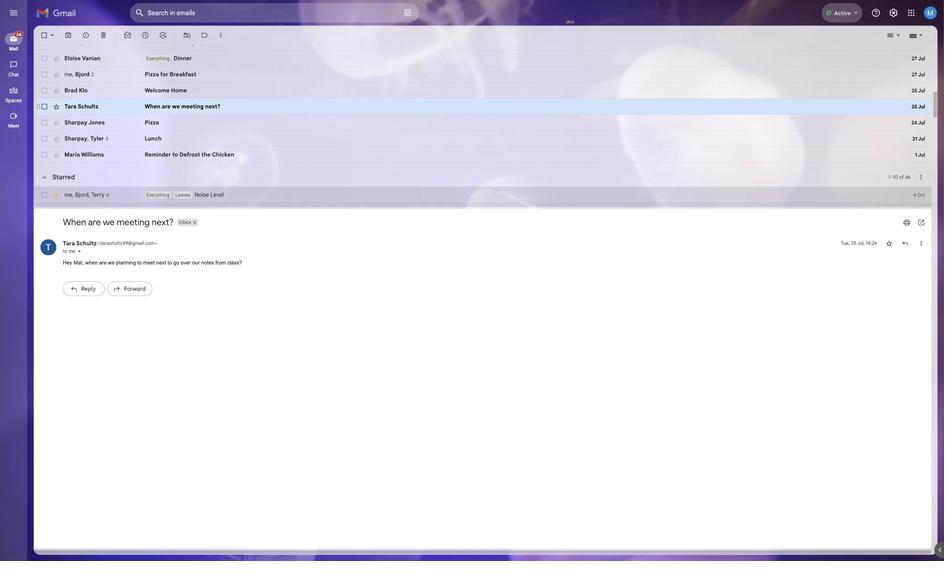 Task type: vqa. For each thing, say whether or not it's contained in the screenshot.
Simon to the bottom
no



Task type: describe. For each thing, give the bounding box(es) containing it.
sharpay , tyler 3
[[71, 150, 120, 158]]

0 vertical spatial when
[[161, 114, 178, 122]]

3
[[117, 151, 120, 157]]

dinner
[[193, 61, 213, 69]]

breakfast
[[188, 79, 218, 86]]

mail heading
[[0, 51, 30, 58]]

spaces
[[6, 108, 24, 115]]

mail navigation
[[0, 29, 31, 561]]

terry
[[101, 213, 116, 220]]

24 link
[[5, 34, 26, 50]]

, for ,
[[80, 213, 82, 220]]

row containing tara schultz
[[37, 110, 944, 127]]

2 vertical spatial are
[[110, 288, 118, 295]]

to left meet
[[152, 288, 157, 295]]

spot
[[217, 43, 232, 51]]

sharpay for sharpay jones
[[71, 132, 97, 140]]

to up hey
[[70, 276, 75, 282]]

to left go
[[186, 288, 191, 295]]

jeremy
[[71, 43, 94, 51]]

reminder to defrost the chicken
[[161, 168, 260, 176]]

eloise vanian
[[71, 61, 111, 69]]

main menu image
[[10, 9, 21, 20]]

when are we meeting next? link
[[161, 114, 944, 123]]

tara schultz < tarashultz49@gmail.com
[[70, 266, 172, 274]]

9 row from the top
[[37, 208, 944, 226]]

row containing sharpay
[[37, 145, 944, 163]]

chat
[[9, 79, 21, 86]]

2 vertical spatial we
[[120, 288, 127, 295]]

spaces heading
[[0, 108, 30, 115]]

pizza link
[[161, 132, 944, 141]]

tue, cell
[[934, 266, 944, 275]]

maria williams
[[71, 168, 115, 176]]

show details image
[[85, 276, 91, 282]]

next
[[173, 288, 184, 295]]

hey
[[70, 288, 80, 295]]

me for ,
[[71, 213, 80, 220]]

0 vertical spatial next?
[[228, 114, 245, 122]]

home
[[190, 97, 207, 104]]

advanced search options image
[[444, 5, 462, 23]]

everything dinner
[[162, 61, 213, 69]]

meet
[[159, 288, 172, 295]]

move to image
[[203, 35, 212, 44]]

bjord for ,
[[83, 213, 98, 220]]

more image
[[241, 35, 250, 44]]

mark as read image
[[137, 35, 146, 44]]

to left defrost
[[191, 168, 198, 176]]

10 row from the top
[[37, 226, 944, 243]]

jeremy miller
[[71, 43, 113, 51]]

the
[[224, 168, 234, 176]]

pizza for pizza for breakfast
[[161, 79, 177, 86]]

maria
[[71, 168, 89, 176]]

archive image
[[71, 35, 80, 44]]

Search in emails search field
[[145, 4, 466, 25]]

1 vertical spatial next?
[[168, 241, 193, 253]]

starred tab panel
[[37, 181, 944, 386]]

report spam image
[[91, 35, 100, 44]]

tara schultz
[[71, 114, 109, 122]]

reminder
[[161, 168, 190, 176]]

mail
[[10, 51, 20, 58]]

welcome home
[[161, 97, 207, 104]]

pizza for pizza
[[161, 132, 177, 140]]

search in emails image
[[147, 6, 163, 22]]

parking spot link
[[161, 43, 944, 52]]

row containing eloise vanian
[[37, 56, 944, 74]]

2 vertical spatial me
[[76, 276, 83, 282]]

notes
[[223, 288, 238, 295]]



Task type: locate. For each thing, give the bounding box(es) containing it.
1 horizontal spatial next?
[[228, 114, 245, 122]]

everything left leaves
[[162, 213, 188, 220]]

meeting down home
[[201, 114, 226, 122]]

0 vertical spatial everything
[[162, 61, 188, 68]]

3 row from the top
[[37, 74, 944, 92]]

0 horizontal spatial when
[[70, 241, 95, 253]]

when are we meeting next?
[[161, 114, 245, 122], [70, 241, 193, 253]]

row containing jeremy miller
[[37, 38, 944, 56]]

1 vertical spatial bjord
[[83, 213, 98, 220]]

1 vertical spatial when
[[70, 241, 95, 253]]

1 vertical spatial meeting
[[129, 241, 166, 253]]

0 vertical spatial meeting
[[201, 114, 226, 122]]

None checkbox
[[45, 35, 54, 44], [45, 43, 54, 52], [45, 132, 54, 141], [45, 168, 54, 176], [45, 35, 54, 44], [45, 43, 54, 52], [45, 132, 54, 141], [45, 168, 54, 176]]

lunch link
[[161, 150, 944, 159]]

sharpay
[[71, 132, 97, 140], [71, 150, 97, 158]]

when
[[94, 288, 108, 295]]

tara schultz cell
[[70, 266, 174, 274]]

bjord for 2
[[83, 79, 99, 86]]

we
[[191, 114, 200, 122], [114, 241, 127, 253], [120, 288, 127, 295]]

gmail image
[[40, 5, 89, 23]]

pizza for breakfast link
[[161, 78, 944, 87]]

noise
[[216, 213, 232, 220]]

are up <
[[98, 241, 112, 253]]

7 row from the top
[[37, 145, 944, 163]]

1 vertical spatial everything
[[162, 213, 188, 220]]

next?
[[228, 114, 245, 122], [168, 241, 193, 253]]

24
[[18, 35, 24, 41]]

we up 'tara schultz < tarashultz49@gmail.com'
[[114, 241, 127, 253]]

we down home
[[191, 114, 200, 122]]

me up brad at left top
[[71, 79, 80, 86]]

tue,
[[934, 267, 944, 273]]

1 horizontal spatial meeting
[[201, 114, 226, 122]]

, down starred
[[80, 213, 82, 220]]

2 pizza from the top
[[161, 132, 177, 140]]

meeting
[[201, 114, 226, 122], [129, 241, 166, 253]]

1 vertical spatial we
[[114, 241, 127, 253]]

tara inside 'row'
[[71, 114, 85, 122]]

hey mat, when are we planning to meet next to go over our notes from class?
[[70, 288, 269, 295]]

when are we meeting next? main content
[[37, 0, 944, 561]]

0 horizontal spatial meeting
[[129, 241, 166, 253]]

6 row from the top
[[37, 127, 944, 145]]

row containing brad klo
[[37, 92, 944, 110]]

brad klo
[[71, 97, 97, 104]]

tara for tara schultz
[[71, 114, 85, 122]]

for
[[178, 79, 187, 86]]

tara
[[71, 114, 85, 122], [70, 266, 83, 274]]

we left "planning"
[[120, 288, 127, 295]]

1 sharpay from the top
[[71, 132, 97, 140]]

when are we meeting next? up tara schultz cell
[[70, 241, 193, 253]]

everything for everything dinner
[[162, 61, 188, 68]]

2 everything from the top
[[162, 213, 188, 220]]

reminder to defrost the chicken link
[[161, 168, 944, 176]]

row containing maria williams
[[37, 163, 944, 181]]

labels image
[[223, 35, 232, 44]]

sharpay up the maria
[[71, 150, 97, 158]]

go
[[192, 288, 199, 295]]

schultz
[[86, 114, 109, 122], [84, 266, 107, 274]]

pizza left for
[[161, 79, 177, 86]]

everything inside the everything dinner
[[162, 61, 188, 68]]

when up to me
[[70, 241, 95, 253]]

everything inside starred tab panel
[[162, 213, 188, 220]]

schultz for tara schultz
[[86, 114, 109, 122]]

row containing sharpay jones
[[37, 127, 944, 145]]

me left show details icon
[[76, 276, 83, 282]]

schultz up show details icon
[[84, 266, 107, 274]]

1 vertical spatial when are we meeting next?
[[70, 241, 193, 253]]

1 pizza from the top
[[161, 79, 177, 86]]

me inside starred tab panel
[[71, 213, 80, 220]]

1 everything from the top
[[162, 61, 188, 68]]

0 vertical spatial when are we meeting next?
[[161, 114, 245, 122]]

meet heading
[[0, 136, 30, 144]]

everything
[[162, 61, 188, 68], [162, 213, 188, 220]]

are down welcome home
[[180, 114, 189, 122]]

0 horizontal spatial next?
[[168, 241, 193, 253]]

tara down brad at left top
[[71, 114, 85, 122]]

sharpay jones
[[71, 132, 116, 140]]

me , bjord 2
[[71, 79, 104, 86]]

welcome home link
[[161, 96, 944, 105]]

bjord left the terry
[[83, 213, 98, 220]]

planning
[[129, 288, 151, 295]]

meeting up tarashultz49@gmail.com
[[129, 241, 166, 253]]

lunch
[[161, 150, 179, 158]]

when down welcome
[[161, 114, 178, 122]]

tara for tara schultz < tarashultz49@gmail.com
[[70, 266, 83, 274]]

bjord left 2
[[83, 79, 99, 86]]

pizza for breakfast
[[161, 79, 218, 86]]

row
[[37, 38, 944, 56], [37, 56, 944, 74], [37, 74, 944, 92], [37, 92, 944, 110], [37, 110, 944, 127], [37, 127, 944, 145], [37, 145, 944, 163], [37, 163, 944, 181], [37, 208, 944, 226], [37, 226, 944, 243]]

5 row from the top
[[37, 110, 944, 127]]

delete image
[[111, 35, 120, 44]]

1 bjord from the top
[[83, 79, 99, 86]]

add to tasks image
[[177, 35, 186, 44]]

to me
[[70, 276, 83, 282]]

when
[[161, 114, 178, 122], [70, 241, 95, 253]]

class?
[[252, 288, 269, 295]]

2 bjord from the top
[[83, 213, 98, 220]]

,
[[80, 79, 82, 86], [97, 150, 98, 158], [80, 213, 82, 220], [98, 213, 100, 220]]

1 vertical spatial schultz
[[84, 266, 107, 274]]

4 row from the top
[[37, 92, 944, 110]]

me for 2
[[71, 79, 80, 86]]

everything up for
[[162, 61, 188, 68]]

bjord
[[83, 79, 99, 86], [83, 213, 98, 220]]

when are we meeting next? down home
[[161, 114, 245, 122]]

klo
[[87, 97, 97, 104]]

pizza up lunch
[[161, 132, 177, 140]]

0 vertical spatial me
[[71, 79, 80, 86]]

starred button
[[40, 188, 87, 206]]

1 vertical spatial me
[[71, 213, 80, 220]]

me down starred
[[71, 213, 80, 220]]

tarashultz49@gmail.com
[[111, 267, 172, 273]]

1 vertical spatial are
[[98, 241, 112, 253]]

0 vertical spatial bjord
[[83, 79, 99, 86]]

, down eloise on the left
[[80, 79, 82, 86]]

snooze image
[[157, 35, 166, 44]]

0 vertical spatial sharpay
[[71, 132, 97, 140]]

me , bjord , terry 4
[[71, 213, 121, 220]]

2
[[101, 79, 104, 86]]

Search in emails text field
[[164, 10, 423, 19]]

, for 3
[[97, 150, 98, 158]]

leaves
[[195, 213, 212, 220]]

8 row from the top
[[37, 163, 944, 181]]

, left tyler
[[97, 150, 98, 158]]

pizza
[[161, 79, 177, 86], [161, 132, 177, 140]]

noise level
[[216, 213, 248, 220]]

1 vertical spatial pizza
[[161, 132, 177, 140]]

0 vertical spatial tara
[[71, 114, 85, 122]]

2 row from the top
[[37, 56, 944, 74]]

1 vertical spatial tara
[[70, 266, 83, 274]]

tue, 
[[934, 267, 944, 273]]

0 vertical spatial pizza
[[161, 79, 177, 86]]

jones
[[98, 132, 116, 140]]

None checkbox
[[45, 60, 54, 69], [45, 78, 54, 87], [45, 96, 54, 105], [45, 114, 54, 123], [45, 150, 54, 159], [45, 212, 54, 221], [45, 60, 54, 69], [45, 78, 54, 87], [45, 96, 54, 105], [45, 114, 54, 123], [45, 150, 54, 159], [45, 212, 54, 221]]

miller
[[96, 43, 113, 51]]

are
[[180, 114, 189, 122], [98, 241, 112, 253], [110, 288, 118, 295]]

our
[[213, 288, 222, 295]]

meet
[[9, 136, 21, 143]]

1 vertical spatial sharpay
[[71, 150, 97, 158]]

to
[[191, 168, 198, 176], [70, 276, 75, 282], [152, 288, 157, 295], [186, 288, 191, 295]]

bjord inside starred tab panel
[[83, 213, 98, 220]]

chat heading
[[0, 79, 30, 87]]

vanian
[[91, 61, 111, 69]]

tyler
[[100, 150, 115, 158]]

1 row from the top
[[37, 38, 944, 56]]

starred
[[58, 192, 83, 201]]

me
[[71, 79, 80, 86], [71, 213, 80, 220], [76, 276, 83, 282]]

tara up to me
[[70, 266, 83, 274]]

0 vertical spatial are
[[180, 114, 189, 122]]

eloise
[[71, 61, 89, 69]]

we inside 'row'
[[191, 114, 200, 122]]

welcome
[[161, 97, 188, 104]]

parking spot
[[193, 43, 232, 51]]

sharpay for sharpay , tyler 3
[[71, 150, 97, 158]]

chicken
[[235, 168, 260, 176]]

1 horizontal spatial when
[[161, 114, 178, 122]]

<
[[109, 267, 111, 273]]

defrost
[[199, 168, 222, 176]]

schultz inside 'row'
[[86, 114, 109, 122]]

level
[[234, 213, 248, 220]]

, left the terry
[[98, 213, 100, 220]]

parking
[[193, 43, 216, 51]]

williams
[[90, 168, 115, 176]]

2 sharpay from the top
[[71, 150, 97, 158]]

4
[[118, 213, 121, 220]]

brad
[[71, 97, 86, 104]]

from
[[239, 288, 251, 295]]

0 vertical spatial schultz
[[86, 114, 109, 122]]

0 vertical spatial we
[[191, 114, 200, 122]]

mat,
[[82, 288, 93, 295]]

are right when
[[110, 288, 118, 295]]

schultz up sharpay jones
[[86, 114, 109, 122]]

everything for everything
[[162, 213, 188, 220]]

schultz for tara schultz < tarashultz49@gmail.com
[[84, 266, 107, 274]]

over
[[200, 288, 212, 295]]

sharpay down tara schultz
[[71, 132, 97, 140]]

, for 2
[[80, 79, 82, 86]]



